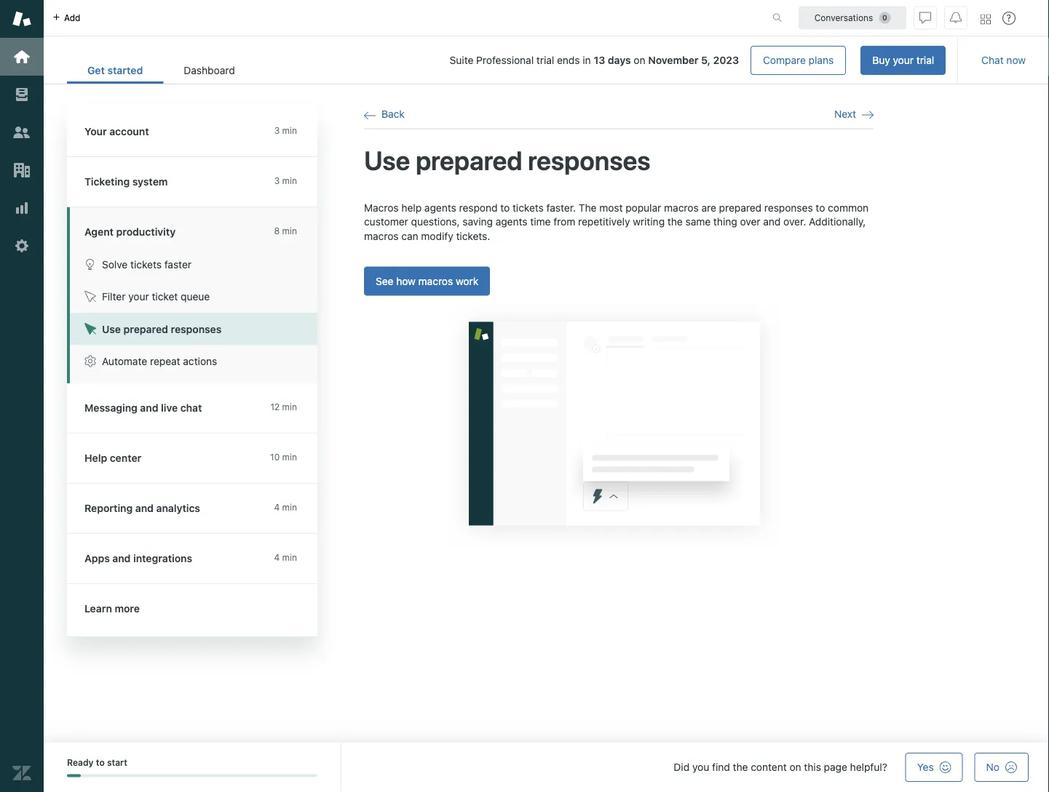 Task type: describe. For each thing, give the bounding box(es) containing it.
tab list containing get started
[[67, 57, 255, 84]]

tickets.
[[456, 230, 490, 242]]

0 horizontal spatial agents
[[424, 202, 456, 214]]

back
[[382, 108, 405, 120]]

use prepared responses button
[[70, 313, 317, 346]]

over.
[[784, 216, 806, 228]]

reporting
[[84, 503, 133, 515]]

use prepared responses inside content-title region
[[364, 145, 651, 176]]

add button
[[44, 0, 89, 36]]

main element
[[0, 0, 44, 793]]

agent productivity heading
[[67, 208, 317, 248]]

2 horizontal spatial macros
[[664, 202, 699, 214]]

tickets inside macros help agents respond to tickets faster. the most popular macros are prepared responses to common customer questions, saving agents time from repetitively writing the same thing over and over. additionally, macros can modify tickets.
[[513, 202, 544, 214]]

content
[[751, 762, 787, 774]]

repeat
[[150, 356, 180, 368]]

trial for professional
[[537, 54, 554, 66]]

agent productivity
[[84, 226, 176, 238]]

productivity
[[116, 226, 176, 238]]

ends
[[557, 54, 580, 66]]

min for agent productivity
[[282, 226, 297, 236]]

see how macros work
[[376, 275, 479, 287]]

trial for your
[[917, 54, 934, 66]]

2 horizontal spatial to
[[816, 202, 825, 214]]

ticket
[[152, 291, 178, 303]]

no
[[986, 762, 1000, 774]]

3 min for ticketing system
[[274, 176, 297, 186]]

prepared inside button
[[124, 323, 168, 335]]

analytics
[[156, 503, 200, 515]]

solve tickets faster button
[[70, 248, 317, 281]]

learn more
[[84, 603, 140, 615]]

2023
[[713, 54, 739, 66]]

automate repeat actions button
[[70, 346, 317, 378]]

1 vertical spatial on
[[790, 762, 801, 774]]

apps and integrations
[[84, 553, 192, 565]]

buy your trial
[[872, 54, 934, 66]]

and for reporting and analytics
[[135, 503, 154, 515]]

page
[[824, 762, 848, 774]]

did you find the content on this page helpful?
[[674, 762, 887, 774]]

10
[[270, 453, 280, 463]]

same
[[686, 216, 711, 228]]

solve
[[102, 259, 128, 271]]

November 5, 2023 text field
[[648, 54, 739, 66]]

questions,
[[411, 216, 460, 228]]

admin image
[[12, 237, 31, 256]]

min for your account
[[282, 126, 297, 136]]

buy your trial button
[[861, 46, 946, 75]]

learn more button
[[67, 585, 315, 634]]

are
[[702, 202, 716, 214]]

min for apps and integrations
[[282, 553, 297, 563]]

apps
[[84, 553, 110, 565]]

faster
[[164, 259, 192, 271]]

popular
[[626, 202, 661, 214]]

chat
[[982, 54, 1004, 66]]

back button
[[364, 108, 405, 121]]

3 min for your account
[[274, 126, 297, 136]]

12 min
[[270, 402, 297, 413]]

you
[[692, 762, 709, 774]]

this
[[804, 762, 821, 774]]

get
[[87, 64, 105, 76]]

your account
[[84, 126, 149, 138]]

organizations image
[[12, 161, 31, 180]]

0 horizontal spatial to
[[96, 758, 105, 769]]

progress bar image
[[67, 775, 81, 778]]

yes button
[[906, 754, 963, 783]]

plans
[[809, 54, 834, 66]]

dashboard tab
[[163, 57, 255, 84]]

your for filter
[[128, 291, 149, 303]]

macros help agents respond to tickets faster. the most popular macros are prepared responses to common customer questions, saving agents time from repetitively writing the same thing over and over. additionally, macros can modify tickets.
[[364, 202, 869, 242]]

chat now
[[982, 54, 1026, 66]]

the
[[579, 202, 597, 214]]

progress-bar progress bar
[[67, 775, 317, 778]]

helpful?
[[850, 762, 887, 774]]

messaging and live chat
[[84, 402, 202, 414]]

see how macros work button
[[364, 267, 490, 296]]

learn
[[84, 603, 112, 615]]

saving
[[463, 216, 493, 228]]

customer
[[364, 216, 408, 228]]

messaging
[[84, 402, 138, 414]]

responses inside content-title region
[[528, 145, 651, 176]]

min for ticketing system
[[282, 176, 297, 186]]

can
[[401, 230, 418, 242]]

section containing compare plans
[[267, 46, 946, 75]]

common
[[828, 202, 869, 214]]

days
[[608, 54, 631, 66]]

13
[[594, 54, 605, 66]]

more
[[115, 603, 140, 615]]

writing
[[633, 216, 665, 228]]

dashboard
[[184, 64, 235, 76]]

zendesk support image
[[12, 9, 31, 28]]

see
[[376, 275, 394, 287]]

zendesk image
[[12, 765, 31, 784]]

reporting and analytics
[[84, 503, 200, 515]]

yes
[[917, 762, 934, 774]]

conversations button
[[799, 6, 907, 29]]

tickets inside button
[[130, 259, 162, 271]]

content-title region
[[364, 144, 874, 177]]

1 horizontal spatial to
[[500, 202, 510, 214]]

find
[[712, 762, 730, 774]]

4 min for analytics
[[274, 503, 297, 513]]

account
[[109, 126, 149, 138]]

did
[[674, 762, 690, 774]]



Task type: locate. For each thing, give the bounding box(es) containing it.
compare plans button
[[751, 46, 846, 75]]

help
[[402, 202, 422, 214]]

1 horizontal spatial responses
[[528, 145, 651, 176]]

suite
[[450, 54, 474, 66]]

and inside macros help agents respond to tickets faster. the most popular macros are prepared responses to common customer questions, saving agents time from repetitively writing the same thing over and over. additionally, macros can modify tickets.
[[763, 216, 781, 228]]

0 horizontal spatial tickets
[[130, 259, 162, 271]]

on right days
[[634, 54, 646, 66]]

reporting image
[[12, 199, 31, 218]]

and for apps and integrations
[[112, 553, 131, 565]]

your inside section
[[893, 54, 914, 66]]

buy
[[872, 54, 890, 66]]

chat
[[180, 402, 202, 414]]

0 vertical spatial prepared
[[416, 145, 523, 176]]

additionally,
[[809, 216, 866, 228]]

2 vertical spatial responses
[[171, 323, 222, 335]]

2 horizontal spatial responses
[[765, 202, 813, 214]]

0 vertical spatial your
[[893, 54, 914, 66]]

min for reporting and analytics
[[282, 503, 297, 513]]

time
[[530, 216, 551, 228]]

responses inside macros help agents respond to tickets faster. the most popular macros are prepared responses to common customer questions, saving agents time from repetitively writing the same thing over and over. additionally, macros can modify tickets.
[[765, 202, 813, 214]]

use prepared responses up respond
[[364, 145, 651, 176]]

macros right how on the left of page
[[418, 275, 453, 287]]

1 vertical spatial responses
[[765, 202, 813, 214]]

1 vertical spatial 4
[[274, 553, 280, 563]]

trial left ends
[[537, 54, 554, 66]]

3 for account
[[274, 126, 280, 136]]

1 vertical spatial tickets
[[130, 259, 162, 271]]

8
[[274, 226, 280, 236]]

add
[[64, 13, 80, 23]]

1 horizontal spatial use prepared responses
[[364, 145, 651, 176]]

3 for system
[[274, 176, 280, 186]]

work
[[456, 275, 479, 287]]

tickets
[[513, 202, 544, 214], [130, 259, 162, 271]]

1 horizontal spatial on
[[790, 762, 801, 774]]

modify
[[421, 230, 453, 242]]

your
[[893, 54, 914, 66], [128, 291, 149, 303]]

agents up questions,
[[424, 202, 456, 214]]

0 vertical spatial 4
[[274, 503, 280, 513]]

1 vertical spatial macros
[[364, 230, 399, 242]]

12
[[270, 402, 280, 413]]

0 horizontal spatial on
[[634, 54, 646, 66]]

4 min from the top
[[282, 402, 297, 413]]

7 min from the top
[[282, 553, 297, 563]]

4 min for integrations
[[274, 553, 297, 563]]

next button
[[835, 108, 874, 121]]

integrations
[[133, 553, 192, 565]]

compare plans
[[763, 54, 834, 66]]

1 vertical spatial 4 min
[[274, 553, 297, 563]]

1 vertical spatial use prepared responses
[[102, 323, 222, 335]]

prepared inside content-title region
[[416, 145, 523, 176]]

macros down customer
[[364, 230, 399, 242]]

use inside content-title region
[[364, 145, 410, 176]]

get started image
[[12, 47, 31, 66]]

automate
[[102, 356, 147, 368]]

min
[[282, 126, 297, 136], [282, 176, 297, 186], [282, 226, 297, 236], [282, 402, 297, 413], [282, 453, 297, 463], [282, 503, 297, 513], [282, 553, 297, 563]]

5 min from the top
[[282, 453, 297, 463]]

2 4 min from the top
[[274, 553, 297, 563]]

use
[[364, 145, 410, 176], [102, 323, 121, 335]]

use inside button
[[102, 323, 121, 335]]

use down back button
[[364, 145, 410, 176]]

0 horizontal spatial your
[[128, 291, 149, 303]]

1 horizontal spatial your
[[893, 54, 914, 66]]

use prepared responses up automate repeat actions
[[102, 323, 222, 335]]

1 horizontal spatial agents
[[496, 216, 528, 228]]

queue
[[181, 291, 210, 303]]

help center
[[84, 453, 141, 465]]

2 trial from the left
[[537, 54, 554, 66]]

macros up same
[[664, 202, 699, 214]]

use down 'filter'
[[102, 323, 121, 335]]

1 horizontal spatial macros
[[418, 275, 453, 287]]

get started
[[87, 64, 143, 76]]

1 horizontal spatial use
[[364, 145, 410, 176]]

automate repeat actions
[[102, 356, 217, 368]]

start
[[107, 758, 127, 769]]

responses down 'queue'
[[171, 323, 222, 335]]

your right buy on the right top of page
[[893, 54, 914, 66]]

use prepared responses inside button
[[102, 323, 222, 335]]

0 vertical spatial tickets
[[513, 202, 544, 214]]

0 horizontal spatial prepared
[[124, 323, 168, 335]]

tickets right solve
[[130, 259, 162, 271]]

tab list
[[67, 57, 255, 84]]

1 vertical spatial agents
[[496, 216, 528, 228]]

0 vertical spatial macros
[[664, 202, 699, 214]]

compare
[[763, 54, 806, 66]]

solve tickets faster
[[102, 259, 192, 271]]

1 vertical spatial prepared
[[719, 202, 762, 214]]

0 horizontal spatial macros
[[364, 230, 399, 242]]

your for buy
[[893, 54, 914, 66]]

next
[[835, 108, 856, 120]]

1 vertical spatial 3 min
[[274, 176, 297, 186]]

and for messaging and live chat
[[140, 402, 158, 414]]

0 horizontal spatial use prepared responses
[[102, 323, 222, 335]]

min for messaging and live chat
[[282, 402, 297, 413]]

the inside macros help agents respond to tickets faster. the most popular macros are prepared responses to common customer questions, saving agents time from repetitively writing the same thing over and over. additionally, macros can modify tickets.
[[668, 216, 683, 228]]

in
[[583, 54, 591, 66]]

10 min
[[270, 453, 297, 463]]

repetitively
[[578, 216, 630, 228]]

responses
[[528, 145, 651, 176], [765, 202, 813, 214], [171, 323, 222, 335]]

started
[[107, 64, 143, 76]]

2 min from the top
[[282, 176, 297, 186]]

indicates location on zendesk screen where macros can be selected. image
[[446, 300, 783, 549]]

prepared
[[416, 145, 523, 176], [719, 202, 762, 214], [124, 323, 168, 335]]

1 4 from the top
[[274, 503, 280, 513]]

system
[[132, 176, 168, 188]]

1 horizontal spatial prepared
[[416, 145, 523, 176]]

0 vertical spatial use
[[364, 145, 410, 176]]

to right respond
[[500, 202, 510, 214]]

0 horizontal spatial responses
[[171, 323, 222, 335]]

suite professional trial ends in 13 days on november 5, 2023
[[450, 54, 739, 66]]

min for help center
[[282, 453, 297, 463]]

your right 'filter'
[[128, 291, 149, 303]]

thing
[[714, 216, 737, 228]]

0 vertical spatial the
[[668, 216, 683, 228]]

1 vertical spatial your
[[128, 291, 149, 303]]

trial inside button
[[917, 54, 934, 66]]

on left this
[[790, 762, 801, 774]]

responses up the
[[528, 145, 651, 176]]

conversations
[[815, 13, 873, 23]]

chat now button
[[970, 46, 1038, 75]]

1 horizontal spatial the
[[733, 762, 748, 774]]

notifications image
[[950, 12, 962, 24]]

1 4 min from the top
[[274, 503, 297, 513]]

now
[[1007, 54, 1026, 66]]

0 vertical spatial 3
[[274, 126, 280, 136]]

and left live
[[140, 402, 158, 414]]

footer containing did you find the content on this page helpful?
[[44, 743, 1049, 793]]

min inside agent productivity heading
[[282, 226, 297, 236]]

0 vertical spatial 3 min
[[274, 126, 297, 136]]

5,
[[701, 54, 711, 66]]

0 vertical spatial responses
[[528, 145, 651, 176]]

0 vertical spatial agents
[[424, 202, 456, 214]]

4
[[274, 503, 280, 513], [274, 553, 280, 563]]

ready
[[67, 758, 94, 769]]

1 3 from the top
[[274, 126, 280, 136]]

footer
[[44, 743, 1049, 793]]

agents
[[424, 202, 456, 214], [496, 216, 528, 228]]

2 horizontal spatial prepared
[[719, 202, 762, 214]]

2 4 from the top
[[274, 553, 280, 563]]

3
[[274, 126, 280, 136], [274, 176, 280, 186]]

2 vertical spatial macros
[[418, 275, 453, 287]]

button displays agent's chat status as invisible. image
[[920, 12, 931, 24]]

november
[[648, 54, 699, 66]]

1 min from the top
[[282, 126, 297, 136]]

agent
[[84, 226, 114, 238]]

the right the find
[[733, 762, 748, 774]]

prepared up respond
[[416, 145, 523, 176]]

1 vertical spatial the
[[733, 762, 748, 774]]

actions
[[183, 356, 217, 368]]

1 trial from the left
[[917, 54, 934, 66]]

faster.
[[547, 202, 576, 214]]

and left analytics
[[135, 503, 154, 515]]

filter your ticket queue button
[[70, 281, 317, 313]]

to left start
[[96, 758, 105, 769]]

your
[[84, 126, 107, 138]]

prepared inside macros help agents respond to tickets faster. the most popular macros are prepared responses to common customer questions, saving agents time from repetitively writing the same thing over and over. additionally, macros can modify tickets.
[[719, 202, 762, 214]]

the left same
[[668, 216, 683, 228]]

and right over
[[763, 216, 781, 228]]

1 horizontal spatial trial
[[917, 54, 934, 66]]

4 for reporting and analytics
[[274, 503, 280, 513]]

macros
[[664, 202, 699, 214], [364, 230, 399, 242], [418, 275, 453, 287]]

1 vertical spatial 3
[[274, 176, 280, 186]]

how
[[396, 275, 416, 287]]

0 vertical spatial on
[[634, 54, 646, 66]]

on inside section
[[634, 54, 646, 66]]

region containing macros help agents respond to tickets faster. the most popular macros are prepared responses to common customer questions, saving agents time from repetitively writing the same thing over and over. additionally, macros can modify tickets.
[[364, 201, 874, 552]]

1 vertical spatial use
[[102, 323, 121, 335]]

4 for apps and integrations
[[274, 553, 280, 563]]

filter
[[102, 291, 126, 303]]

and right apps
[[112, 553, 131, 565]]

1 3 min from the top
[[274, 126, 297, 136]]

to up 'additionally,'
[[816, 202, 825, 214]]

responses inside button
[[171, 323, 222, 335]]

ticketing system
[[84, 176, 168, 188]]

0 vertical spatial 4 min
[[274, 503, 297, 513]]

macros inside button
[[418, 275, 453, 287]]

region
[[364, 201, 874, 552]]

responses up over.
[[765, 202, 813, 214]]

ready to start
[[67, 758, 127, 769]]

prepared down the filter your ticket queue
[[124, 323, 168, 335]]

1 horizontal spatial tickets
[[513, 202, 544, 214]]

0 horizontal spatial the
[[668, 216, 683, 228]]

6 min from the top
[[282, 503, 297, 513]]

professional
[[476, 54, 534, 66]]

zendesk products image
[[981, 14, 991, 24]]

0 vertical spatial use prepared responses
[[364, 145, 651, 176]]

from
[[554, 216, 575, 228]]

views image
[[12, 85, 31, 104]]

agents left 'time'
[[496, 216, 528, 228]]

no button
[[975, 754, 1029, 783]]

3 min
[[274, 126, 297, 136], [274, 176, 297, 186]]

3 min from the top
[[282, 226, 297, 236]]

2 3 min from the top
[[274, 176, 297, 186]]

0 horizontal spatial trial
[[537, 54, 554, 66]]

customers image
[[12, 123, 31, 142]]

most
[[599, 202, 623, 214]]

2 3 from the top
[[274, 176, 280, 186]]

filter your ticket queue
[[102, 291, 210, 303]]

tickets up 'time'
[[513, 202, 544, 214]]

0 horizontal spatial use
[[102, 323, 121, 335]]

on
[[634, 54, 646, 66], [790, 762, 801, 774]]

prepared up over
[[719, 202, 762, 214]]

trial down button displays agent's chat status as invisible. "icon"
[[917, 54, 934, 66]]

the inside footer
[[733, 762, 748, 774]]

section
[[267, 46, 946, 75]]

to
[[500, 202, 510, 214], [816, 202, 825, 214], [96, 758, 105, 769]]

help
[[84, 453, 107, 465]]

get help image
[[1003, 12, 1016, 25]]

2 vertical spatial prepared
[[124, 323, 168, 335]]



Task type: vqa. For each thing, say whether or not it's contained in the screenshot.
left tickets
yes



